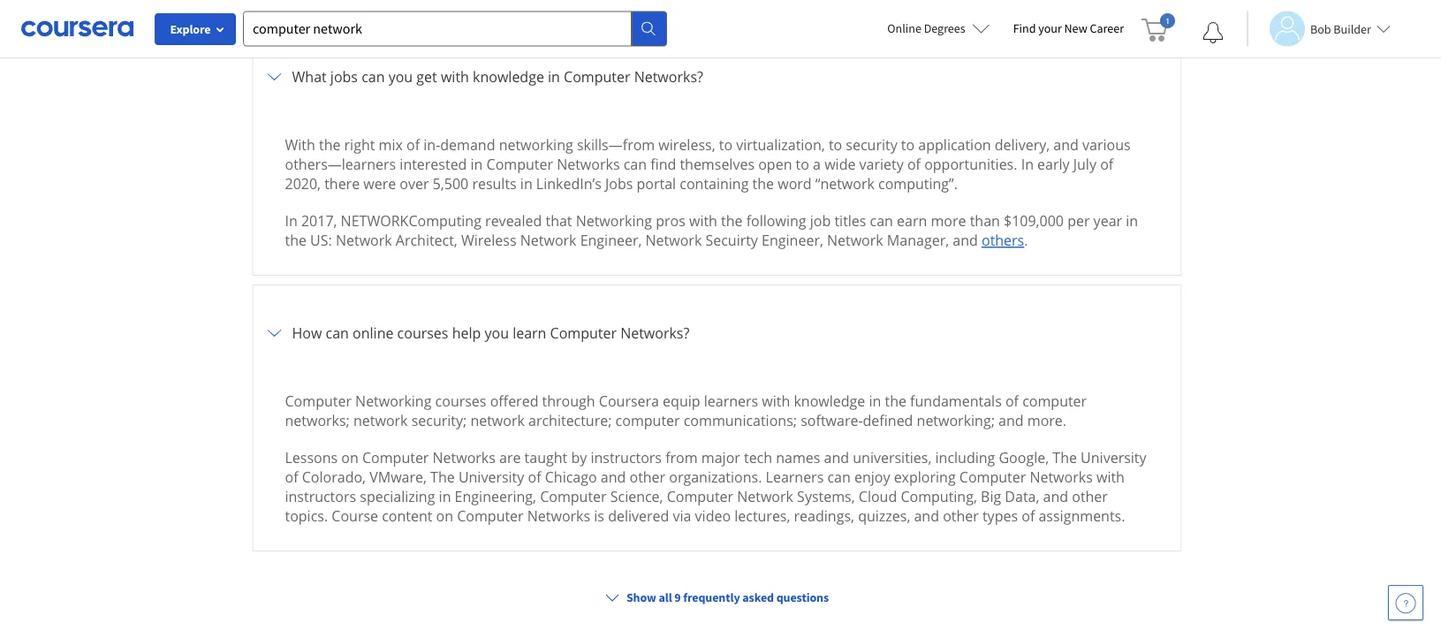 Task type: vqa. For each thing, say whether or not it's contained in the screenshot.
2nd Engineer, from the right
yes



Task type: locate. For each thing, give the bounding box(es) containing it.
networks down google, at the bottom of the page
[[1030, 467, 1093, 486]]

manager,
[[888, 231, 950, 250]]

0 horizontal spatial networking
[[355, 391, 432, 410]]

delivery,
[[995, 135, 1050, 154]]

networking down jobs
[[576, 211, 652, 230]]

networking up security;
[[355, 391, 432, 410]]

can right how
[[326, 323, 349, 342]]

colorado,
[[302, 467, 366, 486]]

university up engineering, in the left bottom of the page
[[459, 467, 525, 486]]

can left earn
[[870, 211, 894, 230]]

0 horizontal spatial instructors
[[285, 487, 356, 506]]

pros
[[656, 211, 686, 230]]

2 engineer, from the left
[[762, 231, 824, 250]]

computer up networks;
[[285, 391, 352, 410]]

of left the in-
[[407, 135, 420, 154]]

computer down engineering, in the left bottom of the page
[[457, 506, 524, 525]]

networks?
[[634, 67, 704, 86], [621, 323, 690, 342]]

networking
[[499, 135, 574, 154]]

with right pros
[[690, 211, 718, 230]]

knowledge up software-
[[794, 391, 866, 410]]

in right specializing
[[439, 487, 451, 506]]

instructors up "science,"
[[591, 448, 662, 467]]

you right help
[[485, 323, 509, 342]]

skills—from
[[577, 135, 655, 154]]

1 horizontal spatial knowledge
[[794, 391, 866, 410]]

engineer, down following
[[762, 231, 824, 250]]

major
[[702, 448, 741, 467]]

chevron right image
[[264, 322, 285, 344]]

and inside in 2017, networkcomputing revealed that networking pros with the following job titles can earn more than $109,000 per year in the us: network architect, wireless network engineer, network secuirty engineer, network manager, and
[[953, 231, 979, 250]]

1 horizontal spatial university
[[1081, 448, 1147, 467]]

1 horizontal spatial network
[[471, 411, 525, 430]]

0 vertical spatial on
[[342, 448, 359, 467]]

in right year
[[1127, 211, 1139, 230]]

1 vertical spatial networking
[[355, 391, 432, 410]]

$109,000
[[1004, 211, 1064, 230]]

networking inside computer networking courses offered through coursera equip learners with knowledge in the fundamentals of computer networks; network security; network architecture; computer communications; software-defined networking; and more.
[[355, 391, 432, 410]]

with the right mix of in-demand networking skills—from wireless, to virtualization, to security to application delivery, and various others—learners interested in computer networks can find themselves open to a wide variety of opportunities. in early july of 2020, there were over 5,500 results in linkedin's jobs portal containing the word "network computing".
[[285, 135, 1131, 193]]

the down open
[[753, 174, 775, 193]]

how
[[292, 323, 322, 342]]

lessons
[[285, 448, 338, 467]]

get
[[417, 67, 437, 86]]

and up "science,"
[[601, 467, 626, 486]]

1 horizontal spatial networking
[[576, 211, 652, 230]]

other up "science,"
[[630, 467, 666, 486]]

1 vertical spatial in
[[285, 211, 298, 230]]

network down 'offered'
[[471, 411, 525, 430]]

linkedin's
[[537, 174, 602, 193]]

knowledge up the networking
[[473, 67, 545, 86]]

and up early
[[1054, 135, 1079, 154]]

computer down coursera
[[616, 411, 680, 430]]

in left 2017,
[[285, 211, 298, 230]]

computer
[[1023, 391, 1088, 410], [616, 411, 680, 430]]

networking
[[576, 211, 652, 230], [355, 391, 432, 410]]

None search field
[[243, 11, 668, 46]]

network up lectures,
[[738, 487, 794, 506]]

in inside in 2017, networkcomputing revealed that networking pros with the following job titles can earn more than $109,000 per year in the us: network architect, wireless network engineer, network secuirty engineer, network manager, and
[[285, 211, 298, 230]]

courses left help
[[397, 323, 449, 342]]

demand
[[441, 135, 496, 154]]

readings,
[[794, 506, 855, 525]]

of right fundamentals
[[1006, 391, 1019, 410]]

with right get
[[441, 67, 469, 86]]

is
[[594, 506, 605, 525]]

in up "defined"
[[870, 391, 882, 410]]

enjoy
[[855, 467, 891, 486]]

engineer,
[[581, 231, 642, 250], [762, 231, 824, 250]]

lectures,
[[735, 506, 791, 525]]

computing".
[[879, 174, 958, 193]]

topics.
[[285, 506, 328, 525]]

1 horizontal spatial on
[[436, 506, 454, 525]]

0 horizontal spatial network
[[354, 411, 408, 430]]

computer networking courses offered through coursera equip learners with knowledge in the fundamentals of computer networks; network security; network architecture; computer communications; software-defined networking; and more.
[[285, 391, 1088, 430]]

computer down the networking
[[487, 154, 553, 174]]

computer
[[564, 67, 631, 86], [487, 154, 553, 174], [550, 323, 617, 342], [285, 391, 352, 410], [362, 448, 429, 467], [960, 467, 1027, 486], [540, 487, 607, 506], [667, 487, 734, 506], [457, 506, 524, 525]]

1 vertical spatial networks?
[[621, 323, 690, 342]]

questions
[[777, 589, 829, 605]]

0 vertical spatial courses
[[397, 323, 449, 342]]

1 horizontal spatial the
[[1053, 448, 1078, 467]]

others—learners
[[285, 154, 396, 174]]

assignments.
[[1039, 506, 1126, 525]]

in right results
[[521, 174, 533, 193]]

online
[[888, 20, 922, 36]]

0 horizontal spatial knowledge
[[473, 67, 545, 86]]

help center image
[[1396, 592, 1417, 614]]

and down more
[[953, 231, 979, 250]]

in
[[1022, 154, 1034, 174], [285, 211, 298, 230]]

networks left is on the left bottom
[[528, 506, 591, 525]]

1 horizontal spatial instructors
[[591, 448, 662, 467]]

security
[[846, 135, 898, 154]]

architecture;
[[529, 411, 612, 430]]

other down "computing," at bottom
[[943, 506, 979, 525]]

1 engineer, from the left
[[581, 231, 642, 250]]

shopping cart: 1 item image
[[1142, 13, 1176, 42]]

university up "assignments."
[[1081, 448, 1147, 467]]

you
[[389, 67, 413, 86], [485, 323, 509, 342]]

the right vmware,
[[431, 467, 455, 486]]

computer up big
[[960, 467, 1027, 486]]

can up jobs
[[624, 154, 647, 174]]

computer right learn
[[550, 323, 617, 342]]

you left get
[[389, 67, 413, 86]]

the
[[319, 135, 341, 154], [753, 174, 775, 193], [722, 211, 743, 230], [285, 231, 307, 250], [885, 391, 907, 410]]

networks? up wireless, on the left top of the page
[[634, 67, 704, 86]]

quizzes,
[[859, 506, 911, 525]]

other up "assignments."
[[1073, 487, 1109, 506]]

0 vertical spatial instructors
[[591, 448, 662, 467]]

on up colorado,
[[342, 448, 359, 467]]

and down software-
[[825, 448, 850, 467]]

with up communications;
[[762, 391, 791, 410]]

instructors
[[591, 448, 662, 467], [285, 487, 356, 506]]

the up secuirty
[[722, 211, 743, 230]]

networks inside with the right mix of in-demand networking skills—from wireless, to virtualization, to security to application delivery, and various others—learners interested in computer networks can find themselves open to a wide variety of opportunities. in early july of 2020, there were over 5,500 results in linkedin's jobs portal containing the word "network computing".
[[557, 154, 620, 174]]

and inside with the right mix of in-demand networking skills—from wireless, to virtualization, to security to application delivery, and various others—learners interested in computer networks can find themselves open to a wide variety of opportunities. in early july of 2020, there were over 5,500 results in linkedin's jobs portal containing the word "network computing".
[[1054, 135, 1079, 154]]

0 vertical spatial in
[[1022, 154, 1034, 174]]

1 horizontal spatial computer
[[1023, 391, 1088, 410]]

of down lessons
[[285, 467, 298, 486]]

with up "assignments."
[[1097, 467, 1125, 486]]

revealed
[[485, 211, 542, 230]]

others link
[[982, 231, 1025, 250]]

1 horizontal spatial other
[[943, 506, 979, 525]]

organizations.
[[670, 467, 762, 486]]

engineering,
[[455, 487, 537, 506]]

are
[[500, 448, 521, 467]]

1 vertical spatial knowledge
[[794, 391, 866, 410]]

engineer, down jobs
[[581, 231, 642, 250]]

coursera image
[[21, 14, 134, 43]]

on right content
[[436, 506, 454, 525]]

lessons on computer networks are taught by instructors from major tech names and universities, including google, the university of colorado, vmware, the university of chicago and other organizations. learners can enjoy exploring computer networks with instructors specializing in engineering, computer science, computer network systems, cloud computing, big data, and other topics. course content on computer networks is delivered via video lectures, readings, quizzes, and other types of assignments.
[[285, 448, 1147, 525]]

network left security;
[[354, 411, 408, 430]]

can inside in 2017, networkcomputing revealed that networking pros with the following job titles can earn more than $109,000 per year in the us: network architect, wireless network engineer, network secuirty engineer, network manager, and
[[870, 211, 894, 230]]

a
[[813, 154, 821, 174]]

chicago
[[545, 467, 597, 486]]

courses
[[397, 323, 449, 342], [436, 391, 487, 410]]

networks
[[557, 154, 620, 174], [433, 448, 496, 467], [1030, 467, 1093, 486], [528, 506, 591, 525]]

networkcomputing
[[341, 211, 482, 230]]

bob
[[1311, 21, 1332, 37]]

computer up more.
[[1023, 391, 1088, 410]]

network inside lessons on computer networks are taught by instructors from major tech names and universities, including google, the university of colorado, vmware, the university of chicago and other organizations. learners can enjoy exploring computer networks with instructors specializing in engineering, computer science, computer network systems, cloud computing, big data, and other topics. course content on computer networks is delivered via video lectures, readings, quizzes, and other types of assignments.
[[738, 487, 794, 506]]

1 horizontal spatial in
[[1022, 154, 1034, 174]]

on
[[342, 448, 359, 467], [436, 506, 454, 525]]

0 vertical spatial networks?
[[634, 67, 704, 86]]

what
[[292, 67, 327, 86]]

interested
[[400, 154, 467, 174]]

july
[[1074, 154, 1097, 174]]

communications;
[[684, 411, 798, 430]]

the up "defined"
[[885, 391, 907, 410]]

1 horizontal spatial engineer,
[[762, 231, 824, 250]]

in down delivery, on the top
[[1022, 154, 1034, 174]]

the right google, at the bottom of the page
[[1053, 448, 1078, 467]]

of down data,
[[1022, 506, 1036, 525]]

5,500
[[433, 174, 469, 193]]

in
[[548, 67, 560, 86], [471, 154, 483, 174], [521, 174, 533, 193], [1127, 211, 1139, 230], [870, 391, 882, 410], [439, 487, 451, 506]]

networks up the linkedin's
[[557, 154, 620, 174]]

bob builder button
[[1247, 11, 1391, 46]]

1 horizontal spatial you
[[485, 323, 509, 342]]

0 vertical spatial networking
[[576, 211, 652, 230]]

more
[[931, 211, 967, 230]]

0 horizontal spatial the
[[431, 467, 455, 486]]

0 vertical spatial knowledge
[[473, 67, 545, 86]]

can
[[362, 67, 385, 86], [624, 154, 647, 174], [870, 211, 894, 230], [326, 323, 349, 342], [828, 467, 851, 486]]

1 vertical spatial courses
[[436, 391, 487, 410]]

the
[[1053, 448, 1078, 467], [431, 467, 455, 486]]

instructors down colorado,
[[285, 487, 356, 506]]

your
[[1039, 20, 1062, 36]]

taught
[[525, 448, 568, 467]]

0 horizontal spatial you
[[389, 67, 413, 86]]

wide
[[825, 154, 856, 174]]

0 horizontal spatial engineer,
[[581, 231, 642, 250]]

can up systems,
[[828, 467, 851, 486]]

0 horizontal spatial other
[[630, 467, 666, 486]]

how can online courses help you learn computer networks?
[[292, 323, 690, 342]]

courses up security;
[[436, 391, 487, 410]]

the inside computer networking courses offered through coursera equip learners with knowledge in the fundamentals of computer networks; network security; network architecture; computer communications; software-defined networking; and more.
[[885, 391, 907, 410]]

can right 'jobs'
[[362, 67, 385, 86]]

how can online courses help you learn computer networks? button
[[264, 296, 1171, 370]]

and left more.
[[999, 411, 1024, 430]]

networks? up coursera
[[621, 323, 690, 342]]

in up the networking
[[548, 67, 560, 86]]

courses inside dropdown button
[[397, 323, 449, 342]]

computer up skills—from
[[564, 67, 631, 86]]

0 horizontal spatial on
[[342, 448, 359, 467]]

and down "computing," at bottom
[[915, 506, 940, 525]]

via
[[673, 506, 692, 525]]

0 horizontal spatial in
[[285, 211, 298, 230]]



Task type: describe. For each thing, give the bounding box(es) containing it.
to up themselves
[[719, 135, 733, 154]]

1 network from the left
[[354, 411, 408, 430]]

fundamentals
[[911, 391, 1002, 410]]

and up "assignments."
[[1044, 487, 1069, 506]]

that
[[546, 211, 572, 230]]

from
[[666, 448, 698, 467]]

the up others—learners
[[319, 135, 341, 154]]

exploring
[[894, 467, 956, 486]]

1 vertical spatial on
[[436, 506, 454, 525]]

google,
[[999, 448, 1050, 467]]

chevron right image
[[264, 66, 285, 87]]

year
[[1094, 211, 1123, 230]]

computer inside with the right mix of in-demand networking skills—from wireless, to virtualization, to security to application delivery, and various others—learners interested in computer networks can find themselves open to a wide variety of opportunities. in early july of 2020, there were over 5,500 results in linkedin's jobs portal containing the word "network computing".
[[487, 154, 553, 174]]

containing
[[680, 174, 749, 193]]

explore button
[[155, 13, 236, 45]]

all
[[659, 589, 672, 605]]

learners
[[704, 391, 759, 410]]

equip
[[663, 391, 701, 410]]

networking inside in 2017, networkcomputing revealed that networking pros with the following job titles can earn more than $109,000 per year in the us: network architect, wireless network engineer, network secuirty engineer, network manager, and
[[576, 211, 652, 230]]

by
[[571, 448, 587, 467]]

others .
[[982, 231, 1029, 250]]

to up 'wide'
[[829, 135, 843, 154]]

what jobs can you get with knowledge in computer networks?
[[292, 67, 704, 86]]

names
[[776, 448, 821, 467]]

various
[[1083, 135, 1131, 154]]

builder
[[1334, 21, 1372, 37]]

networks down security;
[[433, 448, 496, 467]]

security;
[[412, 411, 467, 430]]

over
[[400, 174, 429, 193]]

software-
[[801, 411, 863, 430]]

video
[[695, 506, 731, 525]]

courses inside computer networking courses offered through coursera equip learners with knowledge in the fundamentals of computer networks; network security; network architecture; computer communications; software-defined networking; and more.
[[436, 391, 487, 410]]

more.
[[1028, 411, 1067, 430]]

in-
[[424, 135, 441, 154]]

to up variety
[[902, 135, 915, 154]]

find your new career
[[1014, 20, 1125, 36]]

wireless
[[461, 231, 517, 250]]

results
[[472, 174, 517, 193]]

find
[[651, 154, 677, 174]]

"network
[[816, 174, 875, 193]]

vmware,
[[370, 467, 427, 486]]

chevron right region
[[264, 0, 1171, 8]]

new
[[1065, 20, 1088, 36]]

find your new career link
[[1005, 18, 1133, 40]]

the left us:
[[285, 231, 307, 250]]

us:
[[310, 231, 332, 250]]

knowledge inside computer networking courses offered through coursera equip learners with knowledge in the fundamentals of computer networks; network security; network architecture; computer communications; software-defined networking; and more.
[[794, 391, 866, 410]]

systems,
[[798, 487, 856, 506]]

in inside lessons on computer networks are taught by instructors from major tech names and universities, including google, the university of colorado, vmware, the university of chicago and other organizations. learners can enjoy exploring computer networks with instructors specializing in engineering, computer science, computer network systems, cloud computing, big data, and other topics. course content on computer networks is delivered via video lectures, readings, quizzes, and other types of assignments.
[[439, 487, 451, 506]]

than
[[970, 211, 1001, 230]]

and inside computer networking courses offered through coursera equip learners with knowledge in the fundamentals of computer networks; network security; network architecture; computer communications; software-defined networking; and more.
[[999, 411, 1024, 430]]

delivered
[[608, 506, 670, 525]]

types
[[983, 506, 1019, 525]]

network right us:
[[336, 231, 392, 250]]

computer up vmware,
[[362, 448, 429, 467]]

there
[[325, 174, 360, 193]]

open
[[759, 154, 793, 174]]

jobs
[[606, 174, 633, 193]]

with inside lessons on computer networks are taught by instructors from major tech names and universities, including google, the university of colorado, vmware, the university of chicago and other organizations. learners can enjoy exploring computer networks with instructors specializing in engineering, computer science, computer network systems, cloud computing, big data, and other topics. course content on computer networks is delivered via video lectures, readings, quizzes, and other types of assignments.
[[1097, 467, 1125, 486]]

science,
[[611, 487, 664, 506]]

show
[[627, 589, 657, 605]]

1 vertical spatial instructors
[[285, 487, 356, 506]]

architect,
[[396, 231, 458, 250]]

in inside dropdown button
[[548, 67, 560, 86]]

earn
[[897, 211, 928, 230]]

network down pros
[[646, 231, 702, 250]]

online
[[353, 323, 394, 342]]

of down the taught
[[528, 467, 542, 486]]

0 vertical spatial you
[[389, 67, 413, 86]]

others
[[982, 231, 1025, 250]]

computer up video
[[667, 487, 734, 506]]

tech
[[744, 448, 773, 467]]

of inside computer networking courses offered through coursera equip learners with knowledge in the fundamentals of computer networks; network security; network architecture; computer communications; software-defined networking; and more.
[[1006, 391, 1019, 410]]

9
[[675, 589, 681, 605]]

learners
[[766, 467, 824, 486]]

universities,
[[853, 448, 932, 467]]

mix
[[379, 135, 403, 154]]

bob builder
[[1311, 21, 1372, 37]]

with inside dropdown button
[[441, 67, 469, 86]]

to left a
[[796, 154, 810, 174]]

knowledge inside dropdown button
[[473, 67, 545, 86]]

find
[[1014, 20, 1037, 36]]

were
[[364, 174, 396, 193]]

computer down chicago
[[540, 487, 607, 506]]

networking;
[[917, 411, 995, 430]]

specializing
[[360, 487, 435, 506]]

collapsed list
[[252, 0, 1183, 638]]

portal
[[637, 174, 676, 193]]

secuirty
[[706, 231, 758, 250]]

show notifications image
[[1203, 22, 1225, 43]]

with inside computer networking courses offered through coursera equip learners with knowledge in the fundamentals of computer networks; network security; network architecture; computer communications; software-defined networking; and more.
[[762, 391, 791, 410]]

of down various
[[1101, 154, 1114, 174]]

coursera
[[599, 391, 660, 410]]

following
[[747, 211, 807, 230]]

computer inside computer networking courses offered through coursera equip learners with knowledge in the fundamentals of computer networks; network security; network architecture; computer communications; software-defined networking; and more.
[[285, 391, 352, 410]]

in inside computer networking courses offered through coursera equip learners with knowledge in the fundamentals of computer networks; network security; network architecture; computer communications; software-defined networking; and more.
[[870, 391, 882, 410]]

show all 9 frequently asked questions button
[[598, 582, 836, 613]]

cloud
[[859, 487, 898, 506]]

learn
[[513, 323, 547, 342]]

right
[[344, 135, 375, 154]]

offered
[[490, 391, 539, 410]]

through
[[542, 391, 596, 410]]

online degrees button
[[874, 9, 1005, 48]]

1 vertical spatial you
[[485, 323, 509, 342]]

explore
[[170, 21, 211, 37]]

application
[[919, 135, 992, 154]]

data,
[[1006, 487, 1040, 506]]

word
[[778, 174, 812, 193]]

big
[[981, 487, 1002, 506]]

variety
[[860, 154, 904, 174]]

can inside with the right mix of in-demand networking skills—from wireless, to virtualization, to security to application delivery, and various others—learners interested in computer networks can find themselves open to a wide variety of opportunities. in early july of 2020, there were over 5,500 results in linkedin's jobs portal containing the word "network computing".
[[624, 154, 647, 174]]

defined
[[863, 411, 914, 430]]

wireless,
[[659, 135, 716, 154]]

2017,
[[301, 211, 337, 230]]

0 horizontal spatial university
[[459, 467, 525, 486]]

degrees
[[925, 20, 966, 36]]

themselves
[[680, 154, 755, 174]]

with inside in 2017, networkcomputing revealed that networking pros with the following job titles can earn more than $109,000 per year in the us: network architect, wireless network engineer, network secuirty engineer, network manager, and
[[690, 211, 718, 230]]

jobs
[[331, 67, 358, 86]]

0 horizontal spatial computer
[[616, 411, 680, 430]]

network down 'that'
[[521, 231, 577, 250]]

in 2017, networkcomputing revealed that networking pros with the following job titles can earn more than $109,000 per year in the us: network architect, wireless network engineer, network secuirty engineer, network manager, and
[[285, 211, 1139, 250]]

What do you want to learn? text field
[[243, 11, 632, 46]]

in inside in 2017, networkcomputing revealed that networking pros with the following job titles can earn more than $109,000 per year in the us: network architect, wireless network engineer, network secuirty engineer, network manager, and
[[1127, 211, 1139, 230]]

virtualization,
[[737, 135, 826, 154]]

course
[[332, 506, 378, 525]]

can inside lessons on computer networks are taught by instructors from major tech names and universities, including google, the university of colorado, vmware, the university of chicago and other organizations. learners can enjoy exploring computer networks with instructors specializing in engineering, computer science, computer network systems, cloud computing, big data, and other topics. course content on computer networks is delivered via video lectures, readings, quizzes, and other types of assignments.
[[828, 467, 851, 486]]

in down demand
[[471, 154, 483, 174]]

2 horizontal spatial other
[[1073, 487, 1109, 506]]

2 network from the left
[[471, 411, 525, 430]]

of up the computing".
[[908, 154, 921, 174]]

network down 'titles'
[[828, 231, 884, 250]]

early
[[1038, 154, 1070, 174]]

in inside with the right mix of in-demand networking skills—from wireless, to virtualization, to security to application delivery, and various others—learners interested in computer networks can find themselves open to a wide variety of opportunities. in early july of 2020, there were over 5,500 results in linkedin's jobs portal containing the word "network computing".
[[1022, 154, 1034, 174]]

networks;
[[285, 411, 350, 430]]



